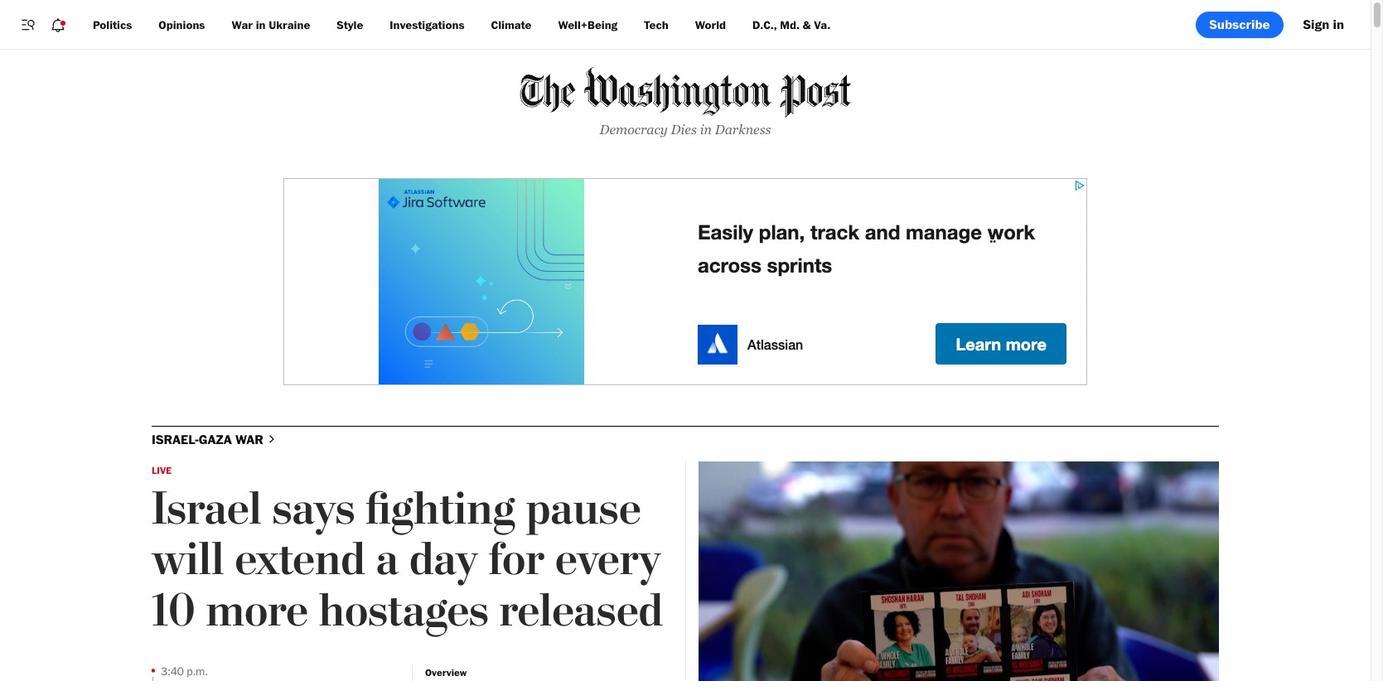 Task type: describe. For each thing, give the bounding box(es) containing it.
israel
[[152, 482, 262, 538]]

democracy dies in darkness
[[600, 122, 771, 138]]

israel-gaza war link
[[152, 432, 279, 450]]

hostages
[[319, 584, 489, 640]]

world link
[[682, 9, 740, 40]]

&
[[803, 18, 811, 31]]

investigations
[[390, 18, 465, 31]]

1 horizontal spatial in
[[700, 122, 712, 138]]

ukraine
[[269, 18, 310, 31]]

fighting
[[366, 482, 515, 538]]

in for sign
[[1334, 16, 1345, 32]]

news alerts image
[[50, 16, 66, 33]]

subscribe link
[[1197, 11, 1284, 38]]

3:40
[[161, 665, 184, 678]]

va.
[[814, 18, 831, 31]]

well+being
[[558, 18, 618, 31]]

style
[[337, 18, 363, 31]]

10
[[152, 584, 195, 640]]

israel-gaza war
[[152, 432, 264, 447]]

search and browse sections image
[[20, 16, 36, 33]]

politics link
[[80, 9, 145, 40]]

more
[[206, 584, 308, 640]]

d.c., md. & va.
[[753, 18, 831, 31]]

darkness
[[715, 122, 771, 138]]

war
[[232, 18, 253, 31]]

war in ukraine
[[232, 18, 310, 31]]

politics
[[93, 18, 132, 31]]

sign
[[1304, 16, 1330, 32]]

world
[[695, 18, 726, 31]]

says
[[272, 482, 355, 538]]

overview link
[[425, 667, 467, 679]]

primary element
[[0, 0, 1371, 50]]

3:40 p.m. link
[[161, 664, 399, 681]]

logo of the washington post image
[[520, 61, 851, 124]]

day
[[410, 533, 478, 589]]



Task type: vqa. For each thing, say whether or not it's contained in the screenshot.
Politics
yes



Task type: locate. For each thing, give the bounding box(es) containing it.
in for war
[[256, 18, 266, 31]]

released
[[499, 584, 664, 640]]

in right the sign
[[1334, 16, 1345, 32]]

climate link
[[478, 9, 545, 40]]

2 horizontal spatial in
[[1334, 16, 1345, 32]]

israel-
[[152, 432, 199, 447]]

democracy
[[600, 122, 668, 138]]

style link
[[324, 9, 377, 40]]

tech
[[644, 18, 669, 31]]

d.c.,
[[753, 18, 777, 31]]

overview
[[425, 667, 467, 679]]

md.
[[780, 18, 800, 31]]

war
[[235, 432, 264, 447]]

d.c., md. & va. link
[[740, 9, 844, 40]]

every
[[556, 533, 661, 589]]

tech link
[[631, 9, 682, 40]]

live link
[[152, 464, 172, 476]]

in right dies
[[700, 122, 712, 138]]

well+being link
[[545, 9, 631, 40]]

in
[[1334, 16, 1345, 32], [256, 18, 266, 31], [700, 122, 712, 138]]

3:40 p.m.
[[161, 665, 208, 678]]

extend
[[235, 533, 366, 589]]

live
[[152, 464, 172, 476]]

a
[[376, 533, 399, 589]]

pause
[[526, 482, 641, 538]]

logo of the washington post link
[[304, 61, 1067, 124]]

opinions link
[[145, 9, 218, 40]]

israel says fighting pause will extend a day for every 10 more hostages released link
[[152, 482, 664, 640]]

dies
[[671, 122, 697, 138]]

in right war
[[256, 18, 266, 31]]

sign in link
[[1291, 11, 1358, 38]]

0 horizontal spatial in
[[256, 18, 266, 31]]

investigations link
[[377, 9, 478, 40]]

advertisement region
[[284, 178, 1088, 385]]

live israel says fighting pause will extend a day for every 10 more hostages released
[[152, 464, 664, 640]]

p.m.
[[187, 665, 208, 678]]

opinions
[[159, 18, 205, 31]]

for
[[489, 533, 545, 589]]

war in ukraine link
[[218, 9, 324, 40]]

subscribe
[[1210, 16, 1271, 32]]

gaza
[[199, 432, 232, 447]]

will
[[152, 533, 224, 589]]

climate
[[491, 18, 532, 31]]

sign in
[[1304, 16, 1345, 32]]



